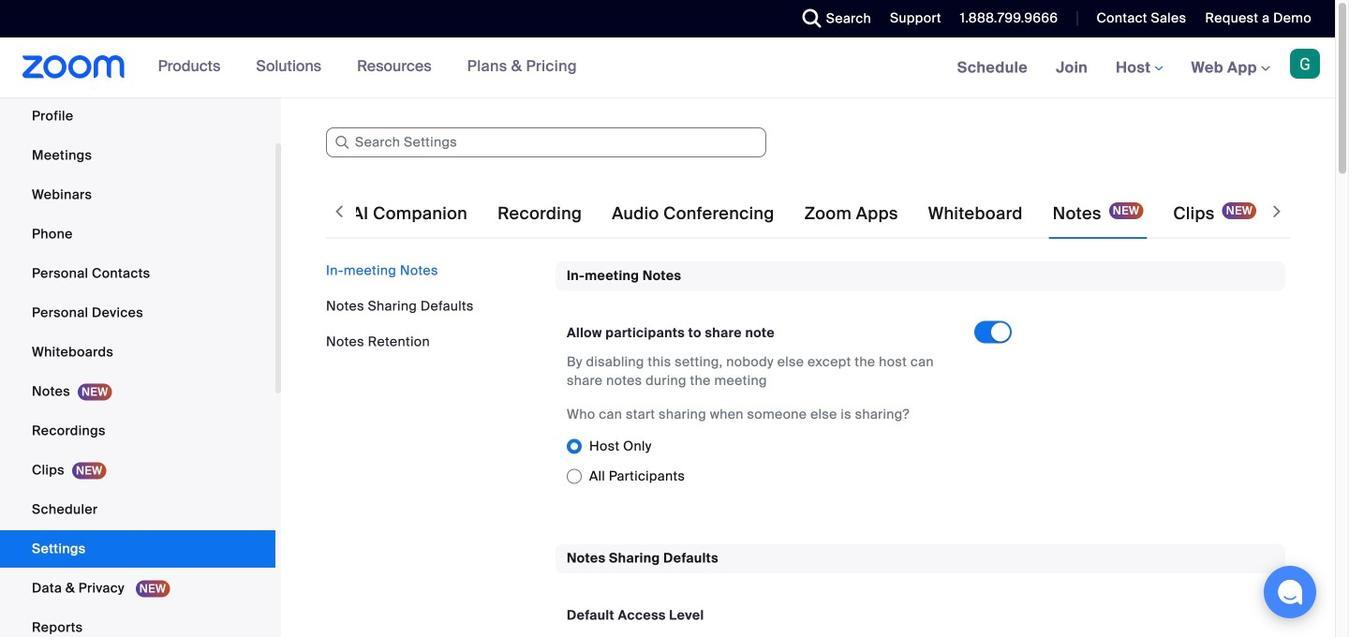 Task type: vqa. For each thing, say whether or not it's contained in the screenshot.
ZOOM LOGO
yes



Task type: describe. For each thing, give the bounding box(es) containing it.
scroll left image
[[330, 202, 349, 221]]

open chat image
[[1277, 579, 1304, 605]]

personal menu menu
[[0, 58, 276, 637]]

product information navigation
[[144, 37, 591, 97]]

zoom logo image
[[22, 55, 125, 79]]

scroll right image
[[1268, 202, 1287, 221]]

profile picture image
[[1291, 49, 1321, 79]]

tabs of my account settings page tab list
[[157, 187, 1261, 240]]

in-meeting notes element
[[556, 261, 1286, 514]]

Search Settings text field
[[326, 127, 767, 157]]



Task type: locate. For each thing, give the bounding box(es) containing it.
option group
[[567, 431, 1027, 491]]

notes sharing defaults element
[[556, 544, 1286, 637]]

banner
[[0, 37, 1336, 99]]

option group inside the in-meeting notes element
[[567, 431, 1027, 491]]

menu bar
[[326, 261, 542, 351]]

meetings navigation
[[943, 37, 1336, 99]]



